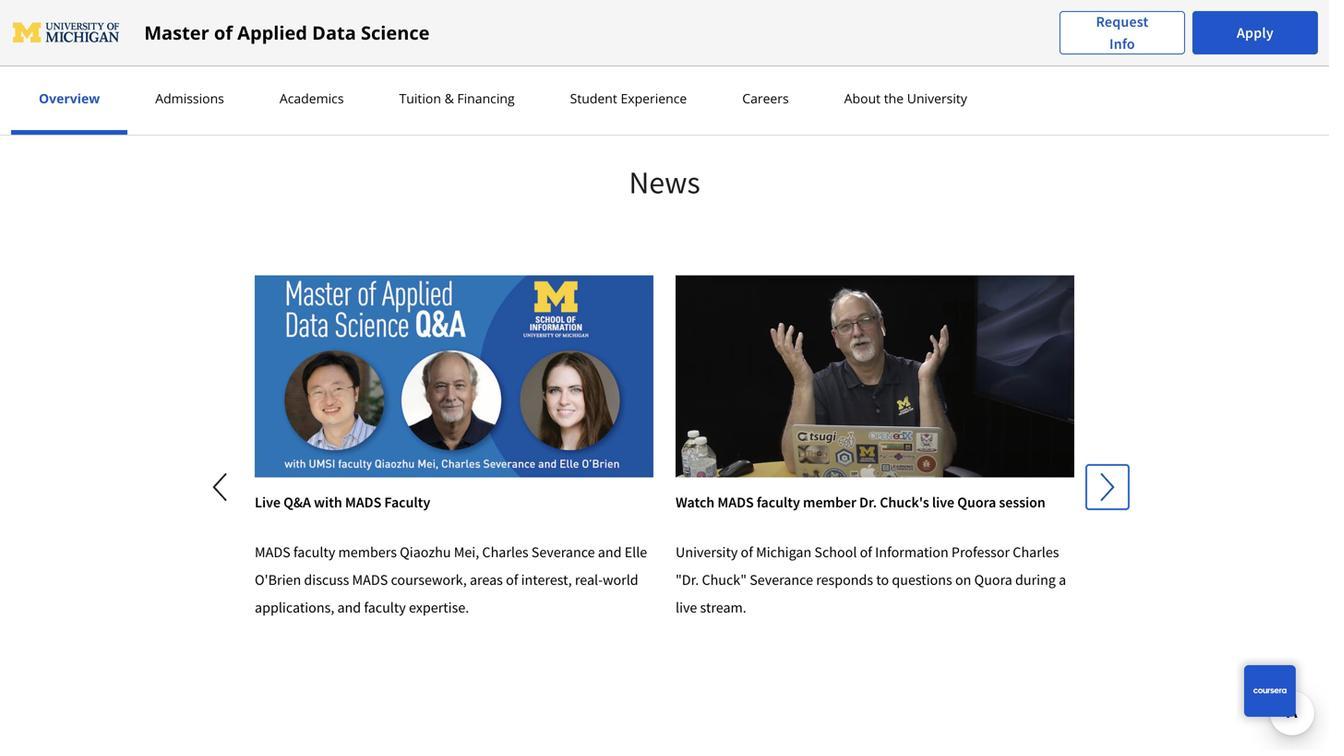 Task type: vqa. For each thing, say whether or not it's contained in the screenshot.
"proficiency"
no



Task type: locate. For each thing, give the bounding box(es) containing it.
and down discuss
[[338, 599, 361, 617]]

1 vertical spatial and
[[338, 599, 361, 617]]

and left elle
[[598, 543, 622, 562]]

live right chuck's
[[933, 493, 955, 512]]

and
[[598, 543, 622, 562], [338, 599, 361, 617]]

areas
[[470, 571, 503, 590]]

real-
[[575, 571, 603, 590]]

faculty up discuss
[[294, 543, 335, 562]]

2 charles from the left
[[1013, 543, 1060, 562]]

a
[[1059, 571, 1067, 590]]

chuck"
[[702, 571, 747, 590]]

university right the
[[908, 90, 968, 107]]

careers link
[[737, 90, 795, 107]]

1 vertical spatial university
[[676, 543, 738, 562]]

of
[[214, 20, 233, 45], [741, 543, 753, 562], [860, 543, 873, 562], [506, 571, 518, 590]]

1 vertical spatial quora
[[975, 571, 1013, 590]]

"dr.
[[676, 571, 699, 590]]

severance down michigan
[[750, 571, 814, 590]]

1 horizontal spatial live
[[933, 493, 955, 512]]

on
[[956, 571, 972, 590]]

discuss
[[304, 571, 349, 590]]

live q&a with mads faculty link
[[255, 276, 654, 517]]

o'brien
[[255, 571, 301, 590]]

faculty
[[757, 493, 801, 512], [294, 543, 335, 562], [364, 599, 406, 617]]

1 horizontal spatial charles
[[1013, 543, 1060, 562]]

0 vertical spatial and
[[598, 543, 622, 562]]

admissions link
[[150, 90, 230, 107]]

with
[[314, 493, 342, 512]]

0 horizontal spatial severance
[[532, 543, 595, 562]]

school
[[815, 543, 857, 562]]

member
[[803, 493, 857, 512]]

overview link
[[33, 90, 105, 107]]

applications,
[[255, 599, 335, 617]]

0 horizontal spatial live
[[676, 599, 698, 617]]

mads right with
[[345, 493, 382, 512]]

master
[[144, 20, 209, 45]]

1 vertical spatial faculty
[[294, 543, 335, 562]]

of inside mads faculty members qiaozhu mei, charles severance and elle o'brien discuss mads coursework, areas of interest, real-world applications, and faculty expertise.
[[506, 571, 518, 590]]

0 vertical spatial live
[[933, 493, 955, 512]]

0 vertical spatial faculty
[[757, 493, 801, 512]]

0 horizontal spatial faculty
[[294, 543, 335, 562]]

0 horizontal spatial charles
[[482, 543, 529, 562]]

quora right on
[[975, 571, 1013, 590]]

charles up areas
[[482, 543, 529, 562]]

0 vertical spatial severance
[[532, 543, 595, 562]]

about
[[845, 90, 881, 107]]

go to previous slide image
[[213, 473, 227, 502]]

mads
[[345, 493, 382, 512], [718, 493, 754, 512], [255, 543, 291, 562], [352, 571, 388, 590]]

university up chuck"
[[676, 543, 738, 562]]

professor
[[952, 543, 1010, 562]]

experience
[[621, 90, 687, 107]]

mads inside "link"
[[345, 493, 382, 512]]

financing
[[458, 90, 515, 107]]

university
[[908, 90, 968, 107], [676, 543, 738, 562]]

to
[[877, 571, 889, 590]]

quora
[[958, 493, 997, 512], [975, 571, 1013, 590]]

info
[[1110, 35, 1136, 53]]

academics link
[[274, 90, 350, 107]]

university of michigan school of information professor charles "dr. chuck" severance responds to questions on quora during a live stream.
[[676, 543, 1067, 617]]

live down "dr.
[[676, 599, 698, 617]]

of right areas
[[506, 571, 518, 590]]

qiaozhu
[[400, 543, 451, 562]]

faculty down coursework,
[[364, 599, 406, 617]]

0 horizontal spatial university
[[676, 543, 738, 562]]

mei,
[[454, 543, 480, 562]]

live
[[933, 493, 955, 512], [676, 599, 698, 617]]

1 vertical spatial severance
[[750, 571, 814, 590]]

michigan
[[756, 543, 812, 562]]

faculty up michigan
[[757, 493, 801, 512]]

q&a
[[284, 493, 311, 512]]

severance
[[532, 543, 595, 562], [750, 571, 814, 590]]

1 horizontal spatial faculty
[[364, 599, 406, 617]]

watch mads faculty member dr. chuck's live quora session image
[[676, 276, 1075, 478]]

severance up interest,
[[532, 543, 595, 562]]

session
[[1000, 493, 1046, 512]]

charles
[[482, 543, 529, 562], [1013, 543, 1060, 562]]

0 horizontal spatial and
[[338, 599, 361, 617]]

severance inside mads faculty members qiaozhu mei, charles severance and elle o'brien discuss mads coursework, areas of interest, real-world applications, and faculty expertise.
[[532, 543, 595, 562]]

quora left session
[[958, 493, 997, 512]]

charles inside mads faculty members qiaozhu mei, charles severance and elle o'brien discuss mads coursework, areas of interest, real-world applications, and faculty expertise.
[[482, 543, 529, 562]]

charles up during
[[1013, 543, 1060, 562]]

1 horizontal spatial severance
[[750, 571, 814, 590]]

1 charles from the left
[[482, 543, 529, 562]]

1 vertical spatial live
[[676, 599, 698, 617]]

1 horizontal spatial university
[[908, 90, 968, 107]]

mads down members
[[352, 571, 388, 590]]



Task type: describe. For each thing, give the bounding box(es) containing it.
data
[[312, 20, 356, 45]]

science
[[361, 20, 430, 45]]

mads faculty members qiaozhu mei, charles severance and elle o'brien discuss mads coursework, areas of interest, real-world applications, and faculty expertise.
[[255, 543, 648, 617]]

academics
[[280, 90, 344, 107]]

information
[[876, 543, 949, 562]]

mads right watch
[[718, 493, 754, 512]]

2 vertical spatial faculty
[[364, 599, 406, 617]]

overview
[[39, 90, 100, 107]]

questions
[[892, 571, 953, 590]]

watch mads faculty member dr. chuck's live quora session link
[[676, 276, 1075, 517]]

of right "school"
[[860, 543, 873, 562]]

elle
[[625, 543, 648, 562]]

live q&a with mads faculty image
[[255, 276, 654, 478]]

applied
[[237, 20, 307, 45]]

request info
[[1097, 12, 1149, 53]]

go to next slide image
[[1087, 465, 1129, 510]]

stream.
[[701, 599, 747, 617]]

expertise.
[[409, 599, 469, 617]]

charles inside 'university of michigan school of information professor charles "dr. chuck" severance responds to questions on quora during a live stream.'
[[1013, 543, 1060, 562]]

student experience
[[570, 90, 687, 107]]

responds
[[817, 571, 874, 590]]

coursework,
[[391, 571, 467, 590]]

university of michigan image
[[11, 18, 122, 48]]

watch mads faculty member dr. chuck's live quora session
[[676, 493, 1046, 512]]

request
[[1097, 12, 1149, 31]]

1 horizontal spatial and
[[598, 543, 622, 562]]

student experience link
[[565, 90, 693, 107]]

&
[[445, 90, 454, 107]]

watch
[[676, 493, 715, 512]]

tuition & financing link
[[394, 90, 521, 107]]

live q&a with mads faculty
[[255, 493, 431, 512]]

dr.
[[860, 493, 877, 512]]

news
[[629, 162, 701, 202]]

quora inside 'university of michigan school of information professor charles "dr. chuck" severance responds to questions on quora during a live stream.'
[[975, 571, 1013, 590]]

live inside 'university of michigan school of information professor charles "dr. chuck" severance responds to questions on quora during a live stream.'
[[676, 599, 698, 617]]

faculty
[[385, 493, 431, 512]]

live
[[255, 493, 281, 512]]

student
[[570, 90, 618, 107]]

during
[[1016, 571, 1056, 590]]

apply button
[[1193, 11, 1319, 54]]

interest,
[[521, 571, 572, 590]]

members
[[338, 543, 397, 562]]

the
[[884, 90, 904, 107]]

request info button
[[1060, 11, 1186, 55]]

tuition
[[399, 90, 441, 107]]

severance inside 'university of michigan school of information professor charles "dr. chuck" severance responds to questions on quora during a live stream.'
[[750, 571, 814, 590]]

2 horizontal spatial faculty
[[757, 493, 801, 512]]

tuition & financing
[[399, 90, 515, 107]]

of right master
[[214, 20, 233, 45]]

chuck's
[[880, 493, 930, 512]]

careers
[[743, 90, 789, 107]]

apply
[[1237, 24, 1274, 42]]

master of applied data science
[[144, 20, 430, 45]]

go to previous slide image
[[200, 465, 243, 510]]

about the university
[[845, 90, 968, 107]]

mads up o'brien
[[255, 543, 291, 562]]

0 vertical spatial university
[[908, 90, 968, 107]]

world
[[603, 571, 639, 590]]

admissions
[[155, 90, 224, 107]]

university inside 'university of michigan school of information professor charles "dr. chuck" severance responds to questions on quora during a live stream.'
[[676, 543, 738, 562]]

0 vertical spatial quora
[[958, 493, 997, 512]]

about the university link
[[839, 90, 973, 107]]

of up chuck"
[[741, 543, 753, 562]]



